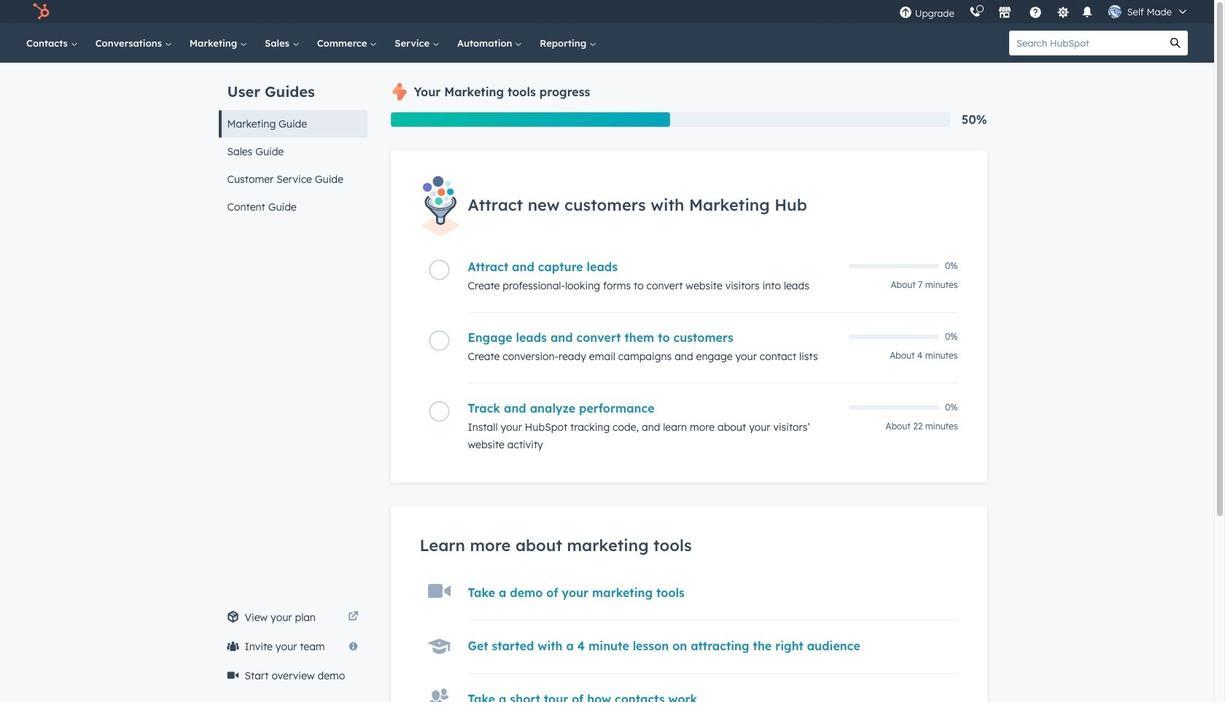 Task type: vqa. For each thing, say whether or not it's contained in the screenshot.
Ruby Anderson ICON
yes



Task type: locate. For each thing, give the bounding box(es) containing it.
menu
[[892, 0, 1197, 23]]

link opens in a new window image
[[348, 609, 358, 626]]

Search HubSpot search field
[[1009, 31, 1163, 55]]

link opens in a new window image
[[348, 612, 358, 623]]

progress bar
[[390, 112, 670, 127]]



Task type: describe. For each thing, give the bounding box(es) containing it.
ruby anderson image
[[1108, 5, 1121, 18]]

user guides element
[[218, 63, 367, 221]]

marketplaces image
[[998, 7, 1011, 20]]



